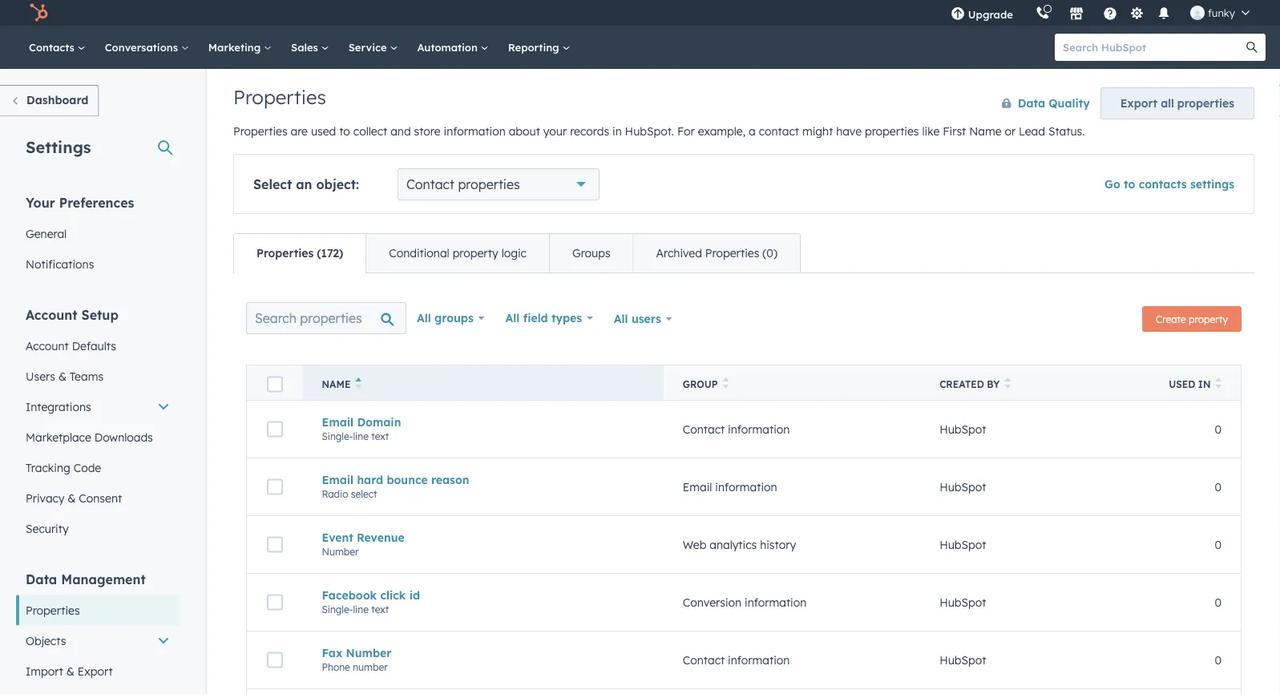 Task type: locate. For each thing, give the bounding box(es) containing it.
data up lead
[[1018, 96, 1046, 110]]

data down security
[[26, 571, 57, 587]]

information down history
[[745, 596, 807, 610]]

records
[[570, 124, 609, 138]]

object:
[[316, 176, 359, 192]]

property inside conditional property logic link
[[453, 246, 499, 260]]

export down objects button
[[78, 664, 113, 678]]

reporting
[[508, 40, 562, 54]]

& for consent
[[68, 491, 76, 505]]

your preferences element
[[16, 194, 180, 279]]

information down conversion information on the bottom right of page
[[728, 653, 790, 667]]

1 vertical spatial contact
[[683, 422, 725, 436]]

tab list
[[233, 233, 801, 273]]

1 press to sort. element from the left
[[723, 378, 729, 391]]

1 vertical spatial export
[[78, 664, 113, 678]]

used in button
[[1145, 365, 1242, 401]]

1 contact information from the top
[[683, 422, 790, 436]]

0 horizontal spatial press to sort. image
[[723, 378, 729, 389]]

marketplace downloads link
[[16, 422, 180, 453]]

to right "used" at the top of page
[[339, 124, 350, 138]]

funky
[[1208, 6, 1236, 19]]

press to sort. element inside used in button
[[1216, 378, 1222, 391]]

information for email hard bounce reason
[[716, 480, 777, 494]]

name left 'ascending sort. press to sort descending.' element
[[322, 378, 351, 391]]

email
[[322, 415, 354, 429], [322, 473, 354, 487], [683, 480, 712, 494]]

0 vertical spatial line
[[353, 430, 369, 442]]

create property button
[[1143, 306, 1242, 332]]

menu
[[940, 0, 1261, 26]]

5 hubspot from the top
[[940, 653, 987, 667]]

lead
[[1019, 124, 1046, 138]]

line down facebook
[[353, 604, 369, 616]]

archived
[[656, 246, 702, 260]]

press to sort. image right group in the bottom of the page
[[723, 378, 729, 389]]

properties right all
[[1178, 96, 1235, 110]]

information down group button
[[728, 422, 790, 436]]

property inside create property button
[[1189, 313, 1228, 325]]

properties (172) link
[[234, 234, 366, 273]]

1 horizontal spatial press to sort. element
[[1005, 378, 1011, 391]]

press to sort. image
[[723, 378, 729, 389], [1216, 378, 1222, 389]]

press to sort. image inside used in button
[[1216, 378, 1222, 389]]

1 horizontal spatial all
[[506, 311, 520, 325]]

1 horizontal spatial property
[[1189, 313, 1228, 325]]

objects button
[[16, 626, 180, 656]]

2 single- from the top
[[322, 604, 353, 616]]

0 vertical spatial contact information
[[683, 422, 790, 436]]

2 press to sort. image from the left
[[1216, 378, 1222, 389]]

& for export
[[66, 664, 74, 678]]

event
[[322, 531, 353, 545]]

1 vertical spatial line
[[353, 604, 369, 616]]

1 0 from the top
[[1215, 422, 1222, 436]]

information
[[444, 124, 506, 138], [728, 422, 790, 436], [716, 480, 777, 494], [745, 596, 807, 610], [728, 653, 790, 667]]

Search HubSpot search field
[[1055, 34, 1252, 61]]

2 horizontal spatial press to sort. element
[[1216, 378, 1222, 391]]

4 0 from the top
[[1215, 596, 1222, 610]]

groups
[[572, 246, 611, 260]]

account defaults
[[26, 339, 116, 353]]

conversion information
[[683, 596, 807, 610]]

hubspot for number
[[940, 653, 987, 667]]

account up users at the bottom of page
[[26, 339, 69, 353]]

sales link
[[281, 26, 339, 69]]

reporting link
[[499, 26, 580, 69]]

2 line from the top
[[353, 604, 369, 616]]

used
[[311, 124, 336, 138]]

property for create
[[1189, 313, 1228, 325]]

1 horizontal spatial press to sort. image
[[1216, 378, 1222, 389]]

tab panel
[[233, 273, 1255, 694]]

hubspot image
[[29, 3, 48, 22]]

account for account setup
[[26, 307, 77, 323]]

property for conditional
[[453, 246, 499, 260]]

data for data quality
[[1018, 96, 1046, 110]]

status.
[[1049, 124, 1085, 138]]

0 vertical spatial account
[[26, 307, 77, 323]]

press to sort. image for group
[[723, 378, 729, 389]]

archived properties (0) link
[[633, 234, 800, 273]]

0 vertical spatial property
[[453, 246, 499, 260]]

single-
[[322, 430, 353, 442], [322, 604, 353, 616]]

event revenue number
[[322, 531, 405, 558]]

account setup
[[26, 307, 119, 323]]

0 for line
[[1215, 422, 1222, 436]]

teams
[[70, 369, 104, 383]]

property left logic
[[453, 246, 499, 260]]

data for data management
[[26, 571, 57, 587]]

0 horizontal spatial property
[[453, 246, 499, 260]]

press to sort. element inside group button
[[723, 378, 729, 391]]

number inside the fax number phone number
[[346, 646, 392, 660]]

0 horizontal spatial export
[[78, 664, 113, 678]]

for
[[678, 124, 695, 138]]

0 horizontal spatial press to sort. element
[[723, 378, 729, 391]]

select
[[351, 488, 377, 500]]

export inside button
[[1121, 96, 1158, 110]]

data inside button
[[1018, 96, 1046, 110]]

marketplaces image
[[1070, 7, 1084, 22]]

contact down group in the bottom of the page
[[683, 422, 725, 436]]

press to sort. element right the by
[[1005, 378, 1011, 391]]

integrations
[[26, 400, 91, 414]]

hard
[[357, 473, 383, 487]]

1 vertical spatial single-
[[322, 604, 353, 616]]

1 vertical spatial &
[[68, 491, 76, 505]]

single- inside facebook click id single-line text
[[322, 604, 353, 616]]

contact
[[407, 176, 455, 192], [683, 422, 725, 436], [683, 653, 725, 667]]

contact down conversion on the bottom right of the page
[[683, 653, 725, 667]]

create
[[1156, 313, 1187, 325]]

1 vertical spatial account
[[26, 339, 69, 353]]

1 line from the top
[[353, 430, 369, 442]]

notifications
[[26, 257, 94, 271]]

text inside the email domain single-line text
[[371, 430, 389, 442]]

0 horizontal spatial to
[[339, 124, 350, 138]]

press to sort. element for created by
[[1005, 378, 1011, 391]]

email left the domain
[[322, 415, 354, 429]]

all left groups
[[417, 311, 431, 325]]

press to sort. image inside group button
[[723, 378, 729, 389]]

0 for reason
[[1215, 480, 1222, 494]]

web
[[683, 538, 707, 552]]

contact information
[[683, 422, 790, 436], [683, 653, 790, 667]]

2 hubspot from the top
[[940, 480, 987, 494]]

all for all groups
[[417, 311, 431, 325]]

hubspot
[[940, 422, 987, 436], [940, 480, 987, 494], [940, 538, 987, 552], [940, 596, 987, 610], [940, 653, 987, 667]]

properties (172)
[[257, 246, 343, 260]]

1 vertical spatial property
[[1189, 313, 1228, 325]]

a
[[749, 124, 756, 138]]

0 vertical spatial contact
[[407, 176, 455, 192]]

export left all
[[1121, 96, 1158, 110]]

1 hubspot from the top
[[940, 422, 987, 436]]

information for email domain
[[728, 422, 790, 436]]

2 text from the top
[[371, 604, 389, 616]]

are
[[291, 124, 308, 138]]

email inside the email domain single-line text
[[322, 415, 354, 429]]

properties up objects
[[26, 603, 80, 617]]

email information
[[683, 480, 777, 494]]

name left or
[[970, 124, 1002, 138]]

contact information down conversion information on the bottom right of page
[[683, 653, 790, 667]]

users
[[632, 312, 661, 326]]

number down event
[[322, 546, 359, 558]]

conversations link
[[95, 26, 199, 69]]

2 vertical spatial contact
[[683, 653, 725, 667]]

account up account defaults
[[26, 307, 77, 323]]

contact properties button
[[398, 168, 600, 200]]

to right go
[[1124, 177, 1136, 191]]

data quality button
[[985, 87, 1091, 119]]

line down the domain
[[353, 430, 369, 442]]

1 account from the top
[[26, 307, 77, 323]]

facebook click id button
[[322, 588, 645, 602]]

settings link
[[1127, 4, 1147, 21]]

all inside popup button
[[506, 311, 520, 325]]

1 vertical spatial properties
[[865, 124, 919, 138]]

1 vertical spatial text
[[371, 604, 389, 616]]

example,
[[698, 124, 746, 138]]

2 horizontal spatial all
[[614, 312, 628, 326]]

history
[[760, 538, 796, 552]]

properties down about
[[458, 176, 520, 192]]

line
[[353, 430, 369, 442], [353, 604, 369, 616]]

created
[[940, 378, 985, 391]]

& right privacy
[[68, 491, 76, 505]]

tracking code
[[26, 461, 101, 475]]

line inside the email domain single-line text
[[353, 430, 369, 442]]

press to sort. element right group in the bottom of the page
[[723, 378, 729, 391]]

0 vertical spatial text
[[371, 430, 389, 442]]

3 press to sort. element from the left
[[1216, 378, 1222, 391]]

might
[[803, 124, 833, 138]]

0 vertical spatial number
[[322, 546, 359, 558]]

group button
[[664, 365, 921, 401]]

1 horizontal spatial export
[[1121, 96, 1158, 110]]

email up radio
[[322, 473, 354, 487]]

text down the domain
[[371, 430, 389, 442]]

0 vertical spatial name
[[970, 124, 1002, 138]]

properties inside contact properties popup button
[[458, 176, 520, 192]]

2 horizontal spatial properties
[[1178, 96, 1235, 110]]

all field types
[[506, 311, 582, 325]]

(172)
[[317, 246, 343, 260]]

menu item
[[1025, 0, 1028, 26]]

2 account from the top
[[26, 339, 69, 353]]

2 vertical spatial &
[[66, 664, 74, 678]]

& right users at the bottom of page
[[58, 369, 67, 383]]

1 vertical spatial to
[[1124, 177, 1136, 191]]

properties left (0)
[[705, 246, 760, 260]]

tab list containing properties (172)
[[233, 233, 801, 273]]

press to sort. image right in on the right bottom of page
[[1216, 378, 1222, 389]]

& inside data management element
[[66, 664, 74, 678]]

1 horizontal spatial data
[[1018, 96, 1046, 110]]

contact down "store"
[[407, 176, 455, 192]]

text down "click"
[[371, 604, 389, 616]]

an
[[296, 176, 312, 192]]

contacts link
[[19, 26, 95, 69]]

name inside button
[[322, 378, 351, 391]]

contact
[[759, 124, 799, 138]]

funky button
[[1181, 0, 1260, 26]]

0 vertical spatial data
[[1018, 96, 1046, 110]]

first
[[943, 124, 966, 138]]

privacy & consent
[[26, 491, 122, 505]]

0 for number
[[1215, 653, 1222, 667]]

all left "field"
[[506, 311, 520, 325]]

contact inside popup button
[[407, 176, 455, 192]]

1 press to sort. image from the left
[[723, 378, 729, 389]]

1 text from the top
[[371, 430, 389, 442]]

1 vertical spatial name
[[322, 378, 351, 391]]

5 0 from the top
[[1215, 653, 1222, 667]]

0 horizontal spatial all
[[417, 311, 431, 325]]

account inside "link"
[[26, 339, 69, 353]]

0 vertical spatial single-
[[322, 430, 353, 442]]

press to sort. element right in on the right bottom of page
[[1216, 378, 1222, 391]]

select
[[253, 176, 292, 192]]

contact information for fax number
[[683, 653, 790, 667]]

0 horizontal spatial properties
[[458, 176, 520, 192]]

press to sort. element
[[723, 378, 729, 391], [1005, 378, 1011, 391], [1216, 378, 1222, 391]]

import & export link
[[16, 656, 180, 687]]

1 horizontal spatial to
[[1124, 177, 1136, 191]]

press to sort. element inside created by button
[[1005, 378, 1011, 391]]

0 vertical spatial properties
[[1178, 96, 1235, 110]]

all users
[[614, 312, 661, 326]]

0 vertical spatial to
[[339, 124, 350, 138]]

0 horizontal spatial data
[[26, 571, 57, 587]]

information up web analytics history
[[716, 480, 777, 494]]

service
[[349, 40, 390, 54]]

dashboard
[[26, 93, 88, 107]]

properties inside properties (172) link
[[257, 246, 314, 260]]

0 horizontal spatial name
[[322, 378, 351, 391]]

all left the users
[[614, 312, 628, 326]]

0 vertical spatial &
[[58, 369, 67, 383]]

2 contact information from the top
[[683, 653, 790, 667]]

number up number
[[346, 646, 392, 660]]

all users button
[[604, 302, 683, 336]]

collect
[[353, 124, 387, 138]]

& right import
[[66, 664, 74, 678]]

all for all users
[[614, 312, 628, 326]]

property right 'create'
[[1189, 313, 1228, 325]]

email for email domain
[[322, 415, 354, 429]]

2 press to sort. element from the left
[[1005, 378, 1011, 391]]

0 vertical spatial export
[[1121, 96, 1158, 110]]

email inside email hard bounce reason radio select
[[322, 473, 354, 487]]

press to sort. element for group
[[723, 378, 729, 391]]

1 single- from the top
[[322, 430, 353, 442]]

properties left like
[[865, 124, 919, 138]]

properties inside "properties" 'link'
[[26, 603, 80, 617]]

select an object:
[[253, 176, 359, 192]]

contacts
[[1139, 177, 1187, 191]]

text inside facebook click id single-line text
[[371, 604, 389, 616]]

1 vertical spatial contact information
[[683, 653, 790, 667]]

upgrade image
[[951, 7, 965, 22]]

contact information down group in the bottom of the page
[[683, 422, 790, 436]]

1 vertical spatial data
[[26, 571, 57, 587]]

tracking
[[26, 461, 70, 475]]

properties inside export all properties button
[[1178, 96, 1235, 110]]

2 vertical spatial properties
[[458, 176, 520, 192]]

properties up are
[[233, 85, 326, 109]]

export all properties
[[1121, 96, 1235, 110]]

4 hubspot from the top
[[940, 596, 987, 610]]

1 vertical spatial number
[[346, 646, 392, 660]]

2 0 from the top
[[1215, 480, 1222, 494]]

information for fax number
[[728, 653, 790, 667]]

account
[[26, 307, 77, 323], [26, 339, 69, 353]]

properties left (172)
[[257, 246, 314, 260]]

tracking code link
[[16, 453, 180, 483]]

number
[[353, 661, 388, 673]]



Task type: vqa. For each thing, say whether or not it's contained in the screenshot.
Fax Number "CONTACT INFORMATION"
yes



Task type: describe. For each thing, give the bounding box(es) containing it.
field
[[523, 311, 548, 325]]

marketing
[[208, 40, 264, 54]]

go to contacts settings
[[1105, 177, 1235, 191]]

code
[[74, 461, 101, 475]]

1 horizontal spatial name
[[970, 124, 1002, 138]]

in
[[1199, 378, 1211, 391]]

hubspot for reason
[[940, 480, 987, 494]]

help image
[[1103, 7, 1118, 22]]

export inside data management element
[[78, 664, 113, 678]]

conditional property logic
[[389, 246, 527, 260]]

press to sort. image for used in
[[1216, 378, 1222, 389]]

your
[[26, 194, 55, 210]]

used
[[1169, 378, 1196, 391]]

ascending sort. press to sort descending. element
[[356, 378, 362, 391]]

3 0 from the top
[[1215, 538, 1222, 552]]

settings image
[[1130, 7, 1145, 21]]

email domain single-line text
[[322, 415, 401, 442]]

tab panel containing all groups
[[233, 273, 1255, 694]]

single- inside the email domain single-line text
[[322, 430, 353, 442]]

0 for single-
[[1215, 596, 1222, 610]]

fax number phone number
[[322, 646, 392, 673]]

preferences
[[59, 194, 134, 210]]

privacy
[[26, 491, 64, 505]]

groups
[[435, 311, 474, 325]]

email hard bounce reason button
[[322, 473, 645, 487]]

account for account defaults
[[26, 339, 69, 353]]

defaults
[[72, 339, 116, 353]]

properties inside archived properties (0) "link"
[[705, 246, 760, 260]]

Search search field
[[246, 302, 407, 334]]

about
[[509, 124, 540, 138]]

created by button
[[921, 365, 1145, 401]]

properties link
[[16, 595, 180, 626]]

(0)
[[763, 246, 778, 260]]

contact for email domain
[[683, 422, 725, 436]]

data quality
[[1018, 96, 1090, 110]]

account defaults link
[[16, 331, 180, 361]]

email domain button
[[322, 415, 645, 429]]

notifications link
[[16, 249, 180, 279]]

name button
[[303, 365, 664, 401]]

properties left are
[[233, 124, 288, 138]]

consent
[[79, 491, 122, 505]]

press to sort. element for used in
[[1216, 378, 1222, 391]]

or
[[1005, 124, 1016, 138]]

all groups
[[417, 311, 474, 325]]

contact for fax number
[[683, 653, 725, 667]]

upgrade
[[969, 8, 1013, 21]]

users & teams
[[26, 369, 104, 383]]

contact information for email domain
[[683, 422, 790, 436]]

objects
[[26, 634, 66, 648]]

contact properties
[[407, 176, 520, 192]]

conditional
[[389, 246, 450, 260]]

domain
[[357, 415, 401, 429]]

have
[[837, 124, 862, 138]]

menu containing funky
[[940, 0, 1261, 26]]

import
[[26, 664, 63, 678]]

analytics
[[710, 538, 757, 552]]

line inside facebook click id single-line text
[[353, 604, 369, 616]]

account setup element
[[16, 306, 180, 544]]

sales
[[291, 40, 321, 54]]

search button
[[1239, 34, 1266, 61]]

information for facebook click id
[[745, 596, 807, 610]]

radio
[[322, 488, 348, 500]]

create property
[[1156, 313, 1228, 325]]

all for all field types
[[506, 311, 520, 325]]

calling icon image
[[1036, 6, 1050, 21]]

quality
[[1049, 96, 1090, 110]]

1 horizontal spatial properties
[[865, 124, 919, 138]]

users & teams link
[[16, 361, 180, 392]]

privacy & consent link
[[16, 483, 180, 514]]

conditional property logic link
[[366, 234, 549, 273]]

information right "store"
[[444, 124, 506, 138]]

notifications image
[[1157, 7, 1171, 22]]

hubspot.
[[625, 124, 674, 138]]

email hard bounce reason radio select
[[322, 473, 470, 500]]

import & export
[[26, 664, 113, 678]]

phone
[[322, 661, 350, 673]]

setup
[[81, 307, 119, 323]]

click
[[380, 588, 406, 602]]

reason
[[431, 473, 470, 487]]

export all properties button
[[1101, 87, 1255, 119]]

press to sort. image
[[1005, 378, 1011, 389]]

marketplace
[[26, 430, 91, 444]]

3 hubspot from the top
[[940, 538, 987, 552]]

email up web
[[683, 480, 712, 494]]

search image
[[1247, 42, 1258, 53]]

& for teams
[[58, 369, 67, 383]]

users
[[26, 369, 55, 383]]

revenue
[[357, 531, 405, 545]]

hubspot for line
[[940, 422, 987, 436]]

event revenue button
[[322, 531, 645, 545]]

hubspot for single-
[[940, 596, 987, 610]]

conversations
[[105, 40, 181, 54]]

ascending sort. press to sort descending. image
[[356, 378, 362, 389]]

your preferences
[[26, 194, 134, 210]]

funky town image
[[1191, 6, 1205, 20]]

data management element
[[16, 571, 180, 694]]

group
[[683, 378, 718, 391]]

email for email hard bounce reason
[[322, 473, 354, 487]]

conversion
[[683, 596, 742, 610]]

settings
[[1191, 177, 1235, 191]]

help button
[[1097, 0, 1124, 26]]

marketplaces button
[[1060, 0, 1094, 26]]

bounce
[[387, 473, 428, 487]]

marketing link
[[199, 26, 281, 69]]

groups link
[[549, 234, 633, 273]]

facebook
[[322, 588, 377, 602]]

web analytics history
[[683, 538, 796, 552]]

fax number button
[[322, 646, 645, 660]]

general link
[[16, 219, 180, 249]]

downloads
[[94, 430, 153, 444]]

logic
[[502, 246, 527, 260]]

go to contacts settings button
[[1105, 177, 1235, 191]]

number inside event revenue number
[[322, 546, 359, 558]]

types
[[552, 311, 582, 325]]

hubspot link
[[19, 3, 60, 22]]

security link
[[16, 514, 180, 544]]



